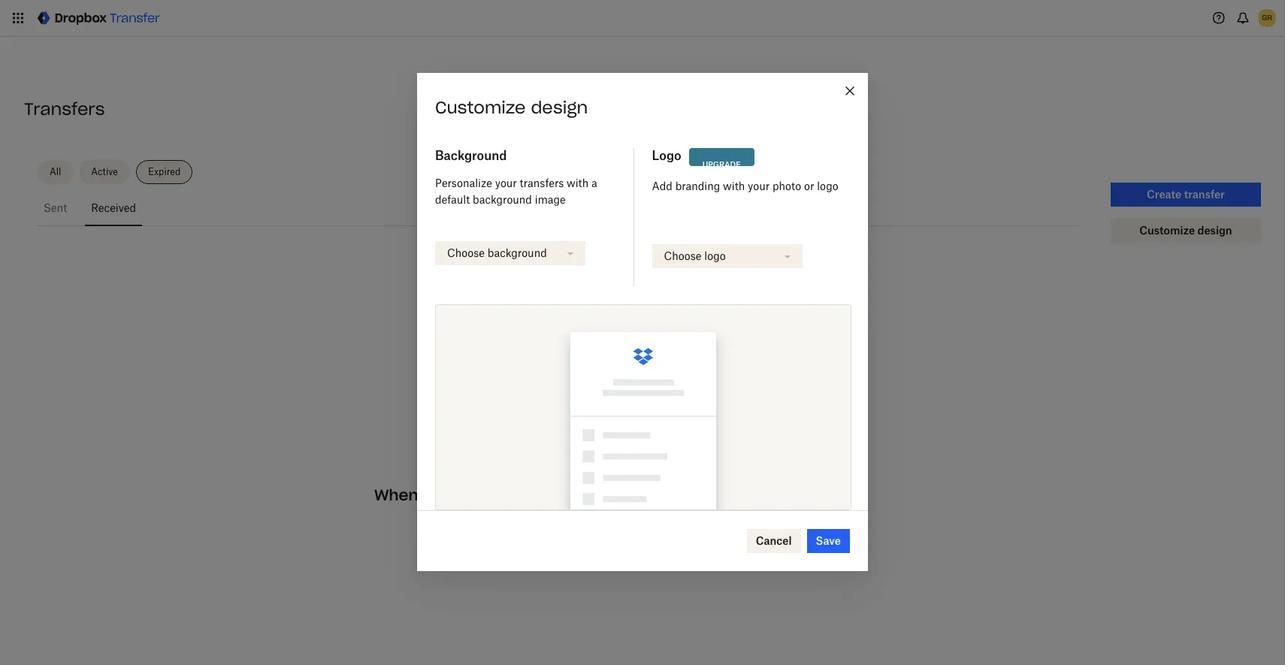 Task type: vqa. For each thing, say whether or not it's contained in the screenshot.
left Dropbox
no



Task type: describe. For each thing, give the bounding box(es) containing it.
background inside personalize your transfers with a default background image
[[473, 193, 532, 206]]

1 horizontal spatial logo
[[818, 179, 839, 192]]

choose for choose logo
[[664, 249, 702, 262]]

sent
[[44, 202, 67, 214]]

customize design
[[435, 97, 588, 118]]

cancel
[[756, 534, 792, 547]]

1 horizontal spatial your
[[748, 179, 770, 192]]

will
[[618, 486, 643, 505]]

image
[[535, 193, 566, 206]]

or
[[805, 179, 815, 192]]

1 horizontal spatial with
[[723, 179, 745, 192]]

active button
[[79, 160, 130, 184]]

save button
[[807, 529, 851, 553]]

when
[[375, 486, 419, 505]]

logo
[[652, 148, 682, 163]]

logo inside popup button
[[705, 249, 726, 262]]

default
[[435, 193, 470, 206]]

all button
[[38, 160, 73, 184]]

upgrade button
[[689, 148, 755, 176]]

file transfers settings modal dialog
[[417, 73, 869, 571]]

transfers
[[24, 99, 105, 120]]

here
[[707, 486, 743, 505]]

choose logo
[[664, 249, 726, 262]]

choose background
[[447, 246, 547, 259]]

logo upgrade
[[652, 148, 741, 169]]

receive
[[456, 486, 514, 505]]

customize
[[435, 97, 526, 118]]

your inside personalize your transfers with a default background image
[[495, 176, 517, 189]]

branding
[[676, 179, 721, 192]]

choose logo button
[[650, 242, 805, 270]]

upgrade
[[703, 160, 741, 169]]

with inside personalize your transfers with a default background image
[[567, 176, 589, 189]]

tab list containing sent
[[38, 190, 1080, 226]]

choose for choose background
[[447, 246, 485, 259]]

background
[[435, 148, 507, 163]]

received
[[91, 202, 136, 214]]

personalize your transfers with a default background image
[[435, 176, 598, 206]]

a inside personalize your transfers with a default background image
[[592, 176, 598, 189]]

add
[[652, 179, 673, 192]]

photo
[[773, 179, 802, 192]]



Task type: locate. For each thing, give the bounding box(es) containing it.
choose
[[447, 246, 485, 259], [664, 249, 702, 262]]

0 vertical spatial logo
[[818, 179, 839, 192]]

1 horizontal spatial choose
[[664, 249, 702, 262]]

1 horizontal spatial a
[[592, 176, 598, 189]]

0 horizontal spatial logo
[[705, 249, 726, 262]]

sent tab
[[38, 190, 73, 226]]

a
[[592, 176, 598, 189], [518, 486, 528, 505]]

choose down branding
[[664, 249, 702, 262]]

0 horizontal spatial with
[[567, 176, 589, 189]]

1 vertical spatial background
[[488, 246, 547, 259]]

active
[[91, 166, 118, 177]]

personalize
[[435, 176, 492, 189]]

1 vertical spatial a
[[518, 486, 528, 505]]

when you receive a transfer, it will appear here
[[375, 486, 743, 505]]

your left transfers
[[495, 176, 517, 189]]

0 horizontal spatial your
[[495, 176, 517, 189]]

expired
[[148, 166, 181, 177]]

expired button
[[136, 160, 193, 184]]

0 vertical spatial background
[[473, 193, 532, 206]]

background down personalize your transfers with a default background image
[[488, 246, 547, 259]]

transfers
[[520, 176, 564, 189]]

a right receive
[[518, 486, 528, 505]]

with right transfers
[[567, 176, 589, 189]]

logo
[[818, 179, 839, 192], [705, 249, 726, 262]]

it
[[603, 486, 613, 505]]

logo right or
[[818, 179, 839, 192]]

cancel button
[[747, 529, 801, 553]]

background
[[473, 193, 532, 206], [488, 246, 547, 259]]

appear
[[647, 486, 703, 505]]

choose background button
[[433, 239, 588, 267]]

0 horizontal spatial a
[[518, 486, 528, 505]]

choose inside 'popup button'
[[447, 246, 485, 259]]

design
[[531, 97, 588, 118]]

background inside 'popup button'
[[488, 246, 547, 259]]

background down personalize
[[473, 193, 532, 206]]

a right transfers
[[592, 176, 598, 189]]

logo down branding
[[705, 249, 726, 262]]

you
[[423, 486, 451, 505]]

your left photo
[[748, 179, 770, 192]]

transfer,
[[533, 486, 598, 505]]

with
[[567, 176, 589, 189], [723, 179, 745, 192]]

tab list
[[38, 190, 1080, 226]]

choose down default
[[447, 246, 485, 259]]

all
[[50, 166, 61, 177]]

save
[[816, 534, 841, 547]]

your
[[495, 176, 517, 189], [748, 179, 770, 192]]

add branding with your photo or logo
[[652, 179, 839, 192]]

received tab
[[85, 190, 142, 226]]

with down upgrade
[[723, 179, 745, 192]]

choose inside popup button
[[664, 249, 702, 262]]

0 horizontal spatial choose
[[447, 246, 485, 259]]

0 vertical spatial a
[[592, 176, 598, 189]]

1 vertical spatial logo
[[705, 249, 726, 262]]



